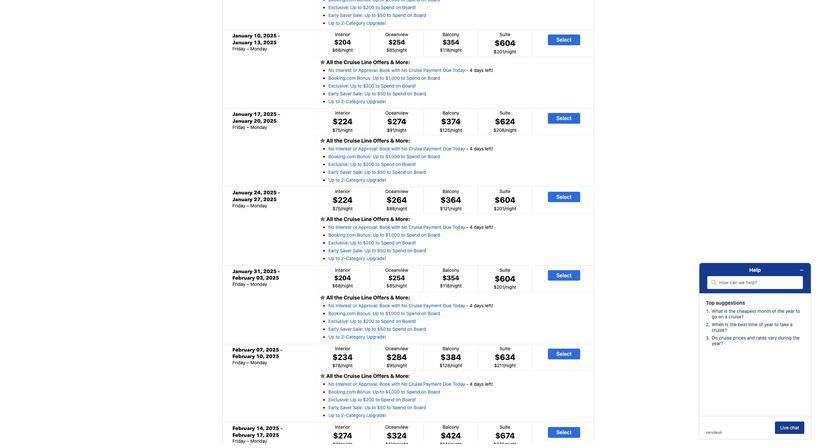Task type: locate. For each thing, give the bounding box(es) containing it.
february inside january 31, 2025 – february 03, 2025 friday – monday
[[233, 275, 255, 282]]

friday inside february 14, 2025 – february 17, 2025 friday – monday
[[233, 439, 245, 444]]

1 select link from the top
[[548, 35, 580, 45]]

february 07, 2025 – february 10, 2025 friday – monday
[[233, 347, 283, 366]]

suite for january 20, 2025
[[500, 110, 511, 116]]

2 book from the top
[[380, 146, 390, 152]]

1 all from the top
[[326, 59, 333, 65]]

friday inside the 'january 10, 2025 – january 13, 2025 friday – monday'
[[233, 46, 245, 51]]

upgrade! for january 24, 2025
[[367, 256, 386, 261]]

all the cruise line offers & more:
[[325, 59, 410, 65], [325, 138, 410, 144], [325, 216, 410, 222], [325, 295, 410, 301], [325, 374, 410, 379]]

2- for january 17, 2025
[[341, 177, 346, 183]]

0 vertical spatial balcony $354 $118 / night
[[440, 32, 462, 53]]

monday inside january 17, 2025 – january 20, 2025 friday – monday
[[251, 124, 267, 130]]

interior $204 $68 / night
[[332, 32, 353, 53], [332, 267, 353, 289]]

$208
[[494, 127, 505, 133]]

days
[[474, 67, 484, 73], [474, 146, 484, 152], [474, 225, 484, 230], [474, 303, 484, 309], [474, 382, 484, 387]]

4 saver from the top
[[340, 248, 352, 254]]

$1,000
[[386, 75, 400, 81], [386, 154, 400, 159], [386, 232, 400, 238], [386, 311, 400, 317], [386, 390, 400, 395]]

monday inside the 'january 10, 2025 – january 13, 2025 friday – monday'
[[251, 46, 267, 51]]

2 february from the top
[[233, 347, 255, 354]]

up to 2-category upgrade! link
[[329, 20, 386, 26], [329, 99, 386, 104], [329, 177, 386, 183], [329, 256, 386, 261], [329, 334, 386, 340], [329, 413, 386, 419]]

1 vertical spatial $274
[[333, 431, 352, 441]]

6 oceanview from the top
[[385, 425, 408, 430]]

2 suite $604 $201 / night from the top
[[494, 189, 516, 212]]

0 vertical spatial $604
[[495, 39, 516, 48]]

0 vertical spatial star image
[[320, 60, 325, 65]]

february
[[233, 275, 255, 282], [233, 347, 255, 354], [233, 353, 255, 361], [233, 425, 255, 432], [233, 432, 255, 439]]

0 vertical spatial interior $224 $75 / night
[[333, 110, 353, 133]]

saver for february 07, 2025
[[340, 405, 352, 411]]

board
[[414, 12, 426, 18], [428, 75, 440, 81], [414, 91, 426, 96], [428, 154, 440, 159], [414, 169, 426, 175], [428, 232, 440, 238], [414, 248, 426, 254], [428, 311, 440, 317], [414, 327, 426, 332], [428, 390, 440, 395], [414, 405, 426, 411]]

1 vertical spatial interior $204 $68 / night
[[332, 267, 353, 289]]

2 no interest or approval: book with no cruise payment due today link from the top
[[329, 146, 465, 152]]

interior $224 $75 / night
[[333, 110, 353, 133], [333, 189, 353, 212]]

2 saver from the top
[[340, 91, 352, 96]]

balcony inside balcony $374 $125 / night
[[443, 110, 459, 116]]

$274 for interior $274
[[333, 431, 352, 441]]

$634
[[495, 353, 515, 362]]

interior
[[335, 32, 350, 37], [335, 110, 350, 116], [335, 189, 350, 194], [335, 267, 350, 273], [335, 346, 350, 352], [335, 425, 350, 430]]

1 vertical spatial interior $224 $75 / night
[[333, 189, 353, 212]]

2 $75 from the top
[[333, 206, 341, 212]]

3 & from the top
[[390, 216, 394, 222]]

approval: for february 10, 2025
[[359, 382, 378, 387]]

1 vertical spatial suite $604 $201 / night
[[494, 189, 516, 212]]

interior for january 13, 2025
[[335, 32, 350, 37]]

night inside suite $624 $208 / night
[[506, 127, 517, 133]]

upgrade! inside the exclusive: up to $200 to spend on board! early saver sale: up to $50 to spend on board up to 2-category upgrade!
[[367, 20, 386, 26]]

2 upgrade! from the top
[[367, 99, 386, 104]]

upgrade!
[[367, 20, 386, 26], [367, 99, 386, 104], [367, 177, 386, 183], [367, 256, 386, 261], [367, 334, 386, 340], [367, 413, 386, 419]]

monday inside january 24, 2025 – january 27, 2025 friday – monday
[[251, 203, 267, 209]]

suite
[[500, 32, 511, 37], [500, 110, 511, 116], [500, 189, 511, 194], [500, 267, 511, 273], [500, 346, 511, 352], [500, 425, 511, 430]]

balcony $354 $118 / night
[[440, 32, 462, 53], [440, 267, 462, 289]]

4 balcony from the top
[[443, 267, 459, 273]]

1 no interest or approval: book with no cruise payment due today link from the top
[[329, 67, 465, 73]]

3 all from the top
[[326, 216, 333, 222]]

exclusive: up to $200 to spend on board! link for february 07, 2025
[[329, 397, 416, 403]]

early saver sale: up to $50 to spend on board link
[[329, 12, 426, 18], [329, 91, 426, 96], [329, 169, 426, 175], [329, 248, 426, 254], [329, 327, 426, 332], [329, 405, 426, 411]]

1 days from the top
[[474, 67, 484, 73]]

0 vertical spatial star image
[[320, 217, 325, 222]]

monday inside 'february 07, 2025 – february 10, 2025 friday – monday'
[[251, 360, 267, 366]]

no interest or approval: book with no cruise payment due today -                         4 days left! booking.com bonus: up to $1,000 to spend on board exclusive: up to $200 to spend on board! early saver sale: up to $50 to spend on board up to 2-category upgrade! for february 03, 2025
[[329, 303, 493, 340]]

1 vertical spatial $604
[[495, 196, 516, 205]]

the for january 13, 2025
[[334, 59, 343, 65]]

star image for $204
[[320, 295, 325, 301]]

$85 for january 13, 2025
[[387, 47, 395, 53]]

january 24, 2025 – january 27, 2025 friday – monday
[[233, 189, 280, 209]]

2 interest from the top
[[336, 146, 352, 152]]

4 select link from the top
[[548, 270, 580, 281]]

2 monday from the top
[[251, 124, 267, 130]]

/ inside suite $634 $211 / night
[[504, 363, 505, 369]]

- for february 03, 2025
[[467, 303, 469, 309]]

2 due from the top
[[443, 146, 452, 152]]

$118 for february 03, 2025
[[440, 283, 450, 289]]

0 vertical spatial oceanview $254 $85 / night
[[385, 32, 408, 53]]

6 up to 2-category upgrade! link from the top
[[329, 413, 386, 419]]

interior inside interior $234 $78 / night
[[335, 346, 350, 352]]

1 $201 from the top
[[494, 49, 504, 54]]

4 for january 27, 2025
[[470, 225, 473, 230]]

$1,000 for january 13, 2025
[[386, 75, 400, 81]]

1 vertical spatial $118
[[440, 283, 450, 289]]

1 $604 from the top
[[495, 39, 516, 48]]

4 bonus: from the top
[[357, 311, 372, 317]]

2 star image from the top
[[320, 138, 325, 143]]

3 select from the top
[[557, 194, 572, 200]]

interest for january 20, 2025
[[336, 146, 352, 152]]

spend
[[381, 4, 395, 10], [393, 12, 406, 18], [407, 75, 420, 81], [381, 83, 395, 89], [393, 91, 406, 96], [407, 154, 420, 159], [381, 162, 395, 167], [393, 169, 406, 175], [407, 232, 420, 238], [381, 240, 395, 246], [393, 248, 406, 254], [407, 311, 420, 317], [381, 319, 395, 324], [393, 327, 406, 332], [407, 390, 420, 395], [381, 397, 395, 403], [393, 405, 406, 411]]

star image
[[320, 217, 325, 222], [320, 295, 325, 301], [320, 374, 325, 379]]

january
[[233, 32, 253, 40], [233, 39, 253, 46], [233, 111, 253, 118], [233, 118, 253, 125], [233, 189, 253, 197], [233, 196, 253, 203], [233, 268, 253, 275]]

line
[[361, 59, 372, 65], [361, 138, 372, 144], [361, 216, 372, 222], [361, 295, 372, 301], [361, 374, 372, 379]]

category
[[346, 20, 365, 26], [346, 99, 365, 104], [346, 177, 365, 183], [346, 256, 365, 261], [346, 334, 365, 340], [346, 413, 365, 419]]

4 for january 20, 2025
[[470, 146, 473, 152]]

exclusive:
[[329, 4, 349, 10], [329, 83, 349, 89], [329, 162, 349, 167], [329, 240, 349, 246], [329, 319, 349, 324], [329, 397, 349, 403]]

category for january 24, 2025
[[346, 256, 365, 261]]

5 select link from the top
[[548, 349, 580, 360]]

1 $1,000 from the top
[[386, 75, 400, 81]]

select link for february 10, 2025
[[548, 349, 580, 360]]

6 january from the top
[[233, 196, 253, 203]]

oceanview $254 $85 / night for february 03, 2025
[[385, 267, 408, 289]]

0 vertical spatial suite $604 $201 / night
[[494, 32, 516, 54]]

3 sale: from the top
[[353, 169, 363, 175]]

1 vertical spatial $75
[[333, 206, 341, 212]]

$50 for february 07, 2025
[[377, 405, 386, 411]]

$674
[[495, 431, 515, 441]]

all
[[326, 59, 333, 65], [326, 138, 333, 144], [326, 216, 333, 222], [326, 295, 333, 301], [326, 374, 333, 379]]

days for january 20, 2025
[[474, 146, 484, 152]]

days for february 03, 2025
[[474, 303, 484, 309]]

2 no interest or approval: book with no cruise payment due today -                         4 days left! booking.com bonus: up to $1,000 to spend on board exclusive: up to $200 to spend on board! early saver sale: up to $50 to spend on board up to 2-category upgrade! from the top
[[329, 146, 493, 183]]

booking.com
[[329, 75, 356, 81], [329, 154, 356, 159], [329, 232, 356, 238], [329, 311, 356, 317], [329, 390, 356, 395]]

suite inside suite $624 $208 / night
[[500, 110, 511, 116]]

4 monday from the top
[[251, 282, 267, 287]]

balcony inside balcony $384 $128 / night
[[443, 346, 459, 352]]

5 early from the top
[[329, 327, 339, 332]]

today for january 13, 2025
[[453, 67, 465, 73]]

$284
[[387, 353, 407, 362]]

1 vertical spatial $201
[[494, 206, 504, 212]]

&
[[390, 59, 394, 65], [390, 138, 394, 144], [390, 216, 394, 222], [390, 295, 394, 301], [390, 374, 394, 379]]

$324
[[387, 431, 407, 441]]

4 oceanview from the top
[[385, 267, 408, 273]]

2 vertical spatial suite $604 $201 / night
[[494, 267, 516, 290]]

2 vertical spatial $604
[[495, 274, 516, 283]]

0 vertical spatial $274
[[387, 117, 407, 126]]

4 booking.com from the top
[[329, 311, 356, 317]]

board! for january 31, 2025
[[402, 319, 416, 324]]

2 or from the top
[[353, 146, 357, 152]]

friday inside january 31, 2025 – february 03, 2025 friday – monday
[[233, 282, 245, 287]]

3 booking.com from the top
[[329, 232, 356, 238]]

with for january 13, 2025
[[392, 67, 400, 73]]

oceanview for february 03, 2025
[[385, 267, 408, 273]]

1 line from the top
[[361, 59, 372, 65]]

2 $224 from the top
[[333, 196, 353, 205]]

$118 for january 13, 2025
[[440, 47, 450, 53]]

select link
[[548, 35, 580, 45], [548, 113, 580, 124], [548, 192, 580, 203], [548, 270, 580, 281], [548, 349, 580, 360], [548, 428, 580, 438]]

$624
[[495, 117, 515, 126]]

0 vertical spatial $224
[[333, 117, 353, 126]]

night
[[342, 47, 353, 53], [396, 47, 407, 53], [451, 47, 462, 53], [506, 49, 516, 54], [342, 127, 353, 133], [396, 127, 407, 133], [452, 127, 462, 133], [506, 127, 517, 133], [342, 206, 353, 212], [397, 206, 407, 212], [451, 206, 462, 212], [506, 206, 516, 212], [342, 283, 353, 289], [396, 283, 407, 289], [451, 283, 462, 289], [506, 285, 516, 290], [342, 363, 353, 369], [396, 363, 407, 369], [452, 363, 462, 369], [505, 363, 516, 369]]

all the cruise line offers & more: for february 10, 2025
[[325, 374, 410, 379]]

exclusive: for january 24, 2025
[[329, 240, 349, 246]]

suite inside suite $634 $211 / night
[[500, 346, 511, 352]]

2 friday from the top
[[233, 124, 245, 130]]

1 approval: from the top
[[359, 67, 378, 73]]

star image for $224
[[320, 138, 325, 143]]

approval:
[[359, 67, 378, 73], [359, 146, 378, 152], [359, 225, 378, 230], [359, 303, 378, 309], [359, 382, 378, 387]]

booking.com for january 27, 2025
[[329, 232, 356, 238]]

1 january from the top
[[233, 32, 253, 40]]

$211
[[494, 363, 504, 369]]

up to 2-category upgrade! link for january 10, 2025
[[329, 99, 386, 104]]

board! for january 17, 2025
[[402, 162, 416, 167]]

2 booking.com bonus: up to $1,000 to spend on board link from the top
[[329, 154, 440, 159]]

07,
[[256, 347, 265, 354]]

cruise
[[344, 59, 360, 65], [409, 67, 422, 73], [344, 138, 360, 144], [409, 146, 422, 152], [344, 216, 360, 222], [409, 225, 422, 230], [344, 295, 360, 301], [409, 303, 422, 309], [344, 374, 360, 379], [409, 382, 422, 387]]

0 vertical spatial 10,
[[254, 32, 262, 40]]

2 interior from the top
[[335, 110, 350, 116]]

or for february 10, 2025
[[353, 382, 357, 387]]

early saver sale: up to $50 to spend on board link for january 24, 2025
[[329, 248, 426, 254]]

1 vertical spatial $224
[[333, 196, 353, 205]]

6 $50 from the top
[[377, 405, 386, 411]]

left! for january 20, 2025
[[485, 146, 493, 152]]

oceanview for january 27, 2025
[[385, 189, 408, 194]]

0 vertical spatial $254
[[389, 39, 405, 46]]

$68
[[332, 47, 341, 53], [332, 283, 341, 289]]

upgrade! for january 31, 2025
[[367, 334, 386, 340]]

1 bonus: from the top
[[357, 75, 372, 81]]

balcony inside balcony $364 $121 / night
[[443, 189, 459, 194]]

0 vertical spatial interior $204 $68 / night
[[332, 32, 353, 53]]

$354
[[443, 39, 459, 46], [443, 274, 459, 282]]

february for $274
[[233, 432, 255, 439]]

4 with from the top
[[392, 303, 400, 309]]

$50
[[377, 12, 386, 18], [377, 91, 386, 96], [377, 169, 386, 175], [377, 248, 386, 254], [377, 327, 386, 332], [377, 405, 386, 411]]

1 & from the top
[[390, 59, 394, 65]]

5 book from the top
[[380, 382, 390, 387]]

balcony for january 20, 2025
[[443, 110, 459, 116]]

0 vertical spatial $118
[[440, 47, 450, 53]]

–
[[278, 32, 280, 40], [247, 46, 249, 51], [278, 111, 280, 118], [247, 124, 249, 130], [278, 189, 280, 197], [247, 203, 249, 209], [278, 268, 280, 275], [247, 282, 249, 287], [281, 347, 283, 354], [247, 360, 249, 366], [281, 425, 283, 432], [247, 439, 249, 444]]

monday
[[251, 46, 267, 51], [251, 124, 267, 130], [251, 203, 267, 209], [251, 282, 267, 287], [251, 360, 267, 366], [251, 439, 267, 444]]

2 all from the top
[[326, 138, 333, 144]]

suite for january 27, 2025
[[500, 189, 511, 194]]

upgrade! for february 07, 2025
[[367, 413, 386, 419]]

3 book from the top
[[380, 225, 390, 230]]

select for january 27, 2025
[[557, 194, 572, 200]]

3 2- from the top
[[341, 177, 346, 183]]

or for january 13, 2025
[[353, 67, 357, 73]]

0 vertical spatial $75
[[333, 127, 341, 133]]

/
[[341, 47, 342, 53], [395, 47, 396, 53], [450, 47, 451, 53], [504, 49, 506, 54], [341, 127, 342, 133], [395, 127, 396, 133], [450, 127, 452, 133], [505, 127, 506, 133], [341, 206, 342, 212], [395, 206, 397, 212], [450, 206, 451, 212], [504, 206, 506, 212], [341, 283, 342, 289], [395, 283, 396, 289], [450, 283, 451, 289], [504, 285, 506, 290], [341, 363, 342, 369], [395, 363, 396, 369], [450, 363, 452, 369], [504, 363, 505, 369]]

friday inside january 24, 2025 – january 27, 2025 friday – monday
[[233, 203, 245, 209]]

friday for february 03, 2025
[[233, 282, 245, 287]]

2 vertical spatial $201
[[494, 285, 504, 290]]

3 star image from the top
[[320, 374, 325, 379]]

0 vertical spatial $68
[[332, 47, 341, 53]]

$274 inside oceanview $274 $91 / night
[[387, 117, 407, 126]]

exclusive: up to $200 to spend on board! early saver sale: up to $50 to spend on board up to 2-category upgrade!
[[329, 4, 426, 26]]

4 - from the top
[[467, 303, 469, 309]]

bonus: for january 20, 2025
[[357, 154, 372, 159]]

1 interior $204 $68 / night from the top
[[332, 32, 353, 53]]

3 booking.com bonus: up to $1,000 to spend on board link from the top
[[329, 232, 440, 238]]

no interest or approval: book with no cruise payment due today -                         4 days left! booking.com bonus: up to $1,000 to spend on board exclusive: up to $200 to spend on board! early saver sale: up to $50 to spend on board up to 2-category upgrade! for january 20, 2025
[[329, 146, 493, 183]]

book
[[380, 67, 390, 73], [380, 146, 390, 152], [380, 225, 390, 230], [380, 303, 390, 309], [380, 382, 390, 387]]

with for january 27, 2025
[[392, 225, 400, 230]]

1 vertical spatial oceanview $254 $85 / night
[[385, 267, 408, 289]]

friday for january 20, 2025
[[233, 124, 245, 130]]

exclusive: up to $200 to spend on board! link for january 17, 2025
[[329, 162, 416, 167]]

early
[[329, 12, 339, 18], [329, 91, 339, 96], [329, 169, 339, 175], [329, 248, 339, 254], [329, 327, 339, 332], [329, 405, 339, 411]]

1 $254 from the top
[[389, 39, 405, 46]]

$204 for january 13, 2025
[[334, 39, 351, 46]]

to
[[358, 4, 362, 10], [376, 4, 380, 10], [372, 12, 376, 18], [387, 12, 391, 18], [336, 20, 340, 26], [380, 75, 384, 81], [401, 75, 405, 81], [358, 83, 362, 89], [376, 83, 380, 89], [372, 91, 376, 96], [387, 91, 391, 96], [336, 99, 340, 104], [380, 154, 384, 159], [401, 154, 405, 159], [358, 162, 362, 167], [376, 162, 380, 167], [372, 169, 376, 175], [387, 169, 391, 175], [336, 177, 340, 183], [380, 232, 384, 238], [401, 232, 405, 238], [358, 240, 362, 246], [376, 240, 380, 246], [372, 248, 376, 254], [387, 248, 391, 254], [336, 256, 340, 261], [380, 311, 384, 317], [401, 311, 405, 317], [358, 319, 362, 324], [376, 319, 380, 324], [372, 327, 376, 332], [387, 327, 391, 332], [336, 334, 340, 340], [380, 390, 384, 395], [401, 390, 405, 395], [358, 397, 362, 403], [376, 397, 380, 403], [372, 405, 376, 411], [387, 405, 391, 411], [336, 413, 340, 419]]

10, inside the 'january 10, 2025 – january 13, 2025 friday – monday'
[[254, 32, 262, 40]]

3 - from the top
[[467, 225, 469, 230]]

$274
[[387, 117, 407, 126], [333, 431, 352, 441]]

1 vertical spatial $85
[[387, 283, 395, 289]]

5 select from the top
[[557, 351, 572, 357]]

/ inside interior $234 $78 / night
[[341, 363, 342, 369]]

$91
[[387, 127, 395, 133]]

1 vertical spatial star image
[[320, 138, 325, 143]]

sale:
[[353, 12, 363, 18], [353, 91, 363, 96], [353, 169, 363, 175], [353, 248, 363, 254], [353, 327, 363, 332], [353, 405, 363, 411]]

5 all from the top
[[326, 374, 333, 379]]

monday inside february 14, 2025 – february 17, 2025 friday – monday
[[251, 439, 267, 444]]

friday for january 27, 2025
[[233, 203, 245, 209]]

5 4 from the top
[[470, 382, 473, 387]]

board inside the exclusive: up to $200 to spend on board! early saver sale: up to $50 to spend on board up to 2-category upgrade!
[[414, 12, 426, 18]]

2 star image from the top
[[320, 295, 325, 301]]

1 vertical spatial balcony $354 $118 / night
[[440, 267, 462, 289]]

$604
[[495, 39, 516, 48], [495, 196, 516, 205], [495, 274, 516, 283]]

today
[[453, 67, 465, 73], [453, 146, 465, 152], [453, 225, 465, 230], [453, 303, 465, 309], [453, 382, 465, 387]]

balcony $364 $121 / night
[[440, 189, 462, 212]]

early for february 07, 2025
[[329, 405, 339, 411]]

0 vertical spatial 17,
[[254, 111, 262, 118]]

1 vertical spatial $254
[[389, 274, 405, 282]]

interest
[[336, 67, 352, 73], [336, 146, 352, 152], [336, 225, 352, 230], [336, 303, 352, 309], [336, 382, 352, 387]]

line for january 27, 2025
[[361, 216, 372, 222]]

balcony $354 $118 / night for february 03, 2025
[[440, 267, 462, 289]]

interior $274
[[333, 425, 352, 441]]

1 vertical spatial $68
[[332, 283, 341, 289]]

1 payment from the top
[[424, 67, 442, 73]]

days for january 27, 2025
[[474, 225, 484, 230]]

1 vertical spatial $354
[[443, 274, 459, 282]]

board!
[[402, 4, 416, 10], [402, 83, 416, 89], [402, 162, 416, 167], [402, 240, 416, 246], [402, 319, 416, 324], [402, 397, 416, 403]]

booking.com bonus: up to $1,000 to spend on board link for january 20, 2025
[[329, 154, 440, 159]]

$254
[[389, 39, 405, 46], [389, 274, 405, 282]]

1 horizontal spatial $274
[[387, 117, 407, 126]]

interest for january 13, 2025
[[336, 67, 352, 73]]

5 booking.com bonus: up to $1,000 to spend on board link from the top
[[329, 390, 440, 395]]

/ inside balcony $374 $125 / night
[[450, 127, 452, 133]]

4 4 from the top
[[470, 303, 473, 309]]

0 vertical spatial $201
[[494, 49, 504, 54]]

bonus: for february 10, 2025
[[357, 390, 372, 395]]

2 select from the top
[[557, 116, 572, 121]]

0 vertical spatial $354
[[443, 39, 459, 46]]

3 line from the top
[[361, 216, 372, 222]]

13,
[[254, 39, 262, 46]]

monday for 17,
[[251, 439, 267, 444]]

friday inside 'february 07, 2025 – february 10, 2025 friday – monday'
[[233, 360, 245, 366]]

6 exclusive: up to $200 to spend on board! link from the top
[[329, 397, 416, 403]]

select
[[557, 37, 572, 43], [557, 116, 572, 121], [557, 194, 572, 200], [557, 273, 572, 279], [557, 351, 572, 357], [557, 430, 572, 436]]

3 exclusive: from the top
[[329, 162, 349, 167]]

today for january 27, 2025
[[453, 225, 465, 230]]

suite $624 $208 / night
[[494, 110, 517, 133]]

night inside balcony $384 $128 / night
[[452, 363, 462, 369]]

10,
[[254, 32, 262, 40], [256, 353, 265, 361]]

3 early saver sale: up to $50 to spend on board link from the top
[[329, 169, 426, 175]]

$68 for february 03, 2025
[[332, 283, 341, 289]]

$50 inside the exclusive: up to $200 to spend on board! early saver sale: up to $50 to spend on board up to 2-category upgrade!
[[377, 12, 386, 18]]

1 interior from the top
[[335, 32, 350, 37]]

2 $354 from the top
[[443, 274, 459, 282]]

more:
[[396, 59, 410, 65], [396, 138, 410, 144], [396, 216, 410, 222], [396, 295, 410, 301], [396, 374, 410, 379]]

all for january 13, 2025
[[326, 59, 333, 65]]

or for january 27, 2025
[[353, 225, 357, 230]]

/ inside oceanview $274 $91 / night
[[395, 127, 396, 133]]

$204
[[334, 39, 351, 46], [334, 274, 351, 282]]

5 sale: from the top
[[353, 327, 363, 332]]

2 vertical spatial star image
[[320, 374, 325, 379]]

1 vertical spatial 17,
[[256, 432, 265, 439]]

2025
[[263, 32, 277, 40], [263, 39, 277, 46], [263, 111, 277, 118], [263, 118, 277, 125], [263, 189, 277, 197], [263, 196, 277, 203], [263, 268, 277, 275], [266, 275, 279, 282], [266, 347, 279, 354], [266, 353, 279, 361], [266, 425, 279, 432], [266, 432, 279, 439]]

line for january 13, 2025
[[361, 59, 372, 65]]

31,
[[254, 268, 262, 275]]

oceanview
[[385, 32, 408, 37], [385, 110, 408, 116], [385, 189, 408, 194], [385, 267, 408, 273], [385, 346, 408, 352], [385, 425, 408, 430]]

night inside oceanview $274 $91 / night
[[396, 127, 407, 133]]

payment for february 10, 2025
[[424, 382, 442, 387]]

4 interior from the top
[[335, 267, 350, 273]]

5 monday from the top
[[251, 360, 267, 366]]

balcony
[[443, 32, 459, 37], [443, 110, 459, 116], [443, 189, 459, 194], [443, 267, 459, 273], [443, 346, 459, 352], [443, 425, 459, 430]]

balcony inside the balcony $424
[[443, 425, 459, 430]]

$201
[[494, 49, 504, 54], [494, 206, 504, 212], [494, 285, 504, 290]]

1 vertical spatial 10,
[[256, 353, 265, 361]]

1 category from the top
[[346, 20, 365, 26]]

4 $200 from the top
[[363, 240, 374, 246]]

4
[[470, 67, 473, 73], [470, 146, 473, 152], [470, 225, 473, 230], [470, 303, 473, 309], [470, 382, 473, 387]]

5 exclusive: from the top
[[329, 319, 349, 324]]

early inside the exclusive: up to $200 to spend on board! early saver sale: up to $50 to spend on board up to 2-category upgrade!
[[329, 12, 339, 18]]

$204 for february 03, 2025
[[334, 274, 351, 282]]

$224
[[333, 117, 353, 126], [333, 196, 353, 205]]

3 february from the top
[[233, 353, 255, 361]]

5 $50 from the top
[[377, 327, 386, 332]]

5 february from the top
[[233, 432, 255, 439]]

friday inside january 17, 2025 – january 20, 2025 friday – monday
[[233, 124, 245, 130]]

1 vertical spatial star image
[[320, 295, 325, 301]]

booking.com for february 10, 2025
[[329, 390, 356, 395]]

monday for 10,
[[251, 360, 267, 366]]

or
[[353, 67, 357, 73], [353, 146, 357, 152], [353, 225, 357, 230], [353, 303, 357, 309], [353, 382, 357, 387]]

line for january 20, 2025
[[361, 138, 372, 144]]

up
[[350, 4, 357, 10], [365, 12, 371, 18], [329, 20, 335, 26], [373, 75, 379, 81], [350, 83, 357, 89], [365, 91, 371, 96], [329, 99, 335, 104], [373, 154, 379, 159], [350, 162, 357, 167], [365, 169, 371, 175], [329, 177, 335, 183], [373, 232, 379, 238], [350, 240, 357, 246], [365, 248, 371, 254], [329, 256, 335, 261], [373, 311, 379, 317], [350, 319, 357, 324], [365, 327, 371, 332], [329, 334, 335, 340], [373, 390, 379, 395], [350, 397, 357, 403], [365, 405, 371, 411], [329, 413, 335, 419]]

$75
[[333, 127, 341, 133], [333, 206, 341, 212]]

oceanview $254 $85 / night
[[385, 32, 408, 53], [385, 267, 408, 289]]

0 vertical spatial $204
[[334, 39, 351, 46]]

saver
[[340, 12, 352, 18], [340, 91, 352, 96], [340, 169, 352, 175], [340, 248, 352, 254], [340, 327, 352, 332], [340, 405, 352, 411]]

5 $1,000 from the top
[[386, 390, 400, 395]]

$68 for january 13, 2025
[[332, 47, 341, 53]]

star image
[[320, 60, 325, 65], [320, 138, 325, 143]]

1 balcony from the top
[[443, 32, 459, 37]]

booking.com bonus: up to $1,000 to spend on board link
[[329, 75, 440, 81], [329, 154, 440, 159], [329, 232, 440, 238], [329, 311, 440, 317], [329, 390, 440, 395]]

left!
[[485, 67, 493, 73], [485, 146, 493, 152], [485, 225, 493, 230], [485, 303, 493, 309], [485, 382, 493, 387]]

5 interior from the top
[[335, 346, 350, 352]]

2-
[[341, 20, 346, 26], [341, 99, 346, 104], [341, 177, 346, 183], [341, 256, 346, 261], [341, 334, 346, 340], [341, 413, 346, 419]]

0 vertical spatial $85
[[387, 47, 395, 53]]

0 horizontal spatial $274
[[333, 431, 352, 441]]

with
[[392, 67, 400, 73], [392, 146, 400, 152], [392, 225, 400, 230], [392, 303, 400, 309], [392, 382, 400, 387]]

days for january 13, 2025
[[474, 67, 484, 73]]

3 january from the top
[[233, 111, 253, 118]]

$424
[[441, 431, 461, 441]]

3 $200 from the top
[[363, 162, 374, 167]]

board! for february 07, 2025
[[402, 397, 416, 403]]

/ inside the oceanview $264 $88 / night
[[395, 206, 397, 212]]

january 17, 2025 – january 20, 2025 friday – monday
[[233, 111, 280, 130]]

no interest or approval: book with no cruise payment due today link
[[329, 67, 465, 73], [329, 146, 465, 152], [329, 225, 465, 230], [329, 303, 465, 309], [329, 382, 465, 387]]

left! for january 27, 2025
[[485, 225, 493, 230]]

6 category from the top
[[346, 413, 365, 419]]

today for january 20, 2025
[[453, 146, 465, 152]]

4 board! from the top
[[402, 240, 416, 246]]

suite for february 17, 2025
[[500, 425, 511, 430]]

5 no interest or approval: book with no cruise payment due today -                         4 days left! booking.com bonus: up to $1,000 to spend on board exclusive: up to $200 to spend on board! early saver sale: up to $50 to spend on board up to 2-category upgrade! from the top
[[329, 382, 493, 419]]

board! for january 24, 2025
[[402, 240, 416, 246]]

3 exclusive: up to $200 to spend on board! link from the top
[[329, 162, 416, 167]]

payment
[[424, 67, 442, 73], [424, 146, 442, 152], [424, 225, 442, 230], [424, 303, 442, 309], [424, 382, 442, 387]]

saver inside the exclusive: up to $200 to spend on board! early saver sale: up to $50 to spend on board up to 2-category upgrade!
[[340, 12, 352, 18]]

no
[[329, 67, 335, 73], [402, 67, 408, 73], [329, 146, 335, 152], [402, 146, 408, 152], [329, 225, 335, 230], [402, 225, 408, 230], [329, 303, 335, 309], [402, 303, 408, 309], [329, 382, 335, 387], [402, 382, 408, 387]]

night inside suite $634 $211 / night
[[505, 363, 516, 369]]

suite inside the suite $674
[[500, 425, 511, 430]]

balcony for january 13, 2025
[[443, 32, 459, 37]]

1 $118 from the top
[[440, 47, 450, 53]]

bonus:
[[357, 75, 372, 81], [357, 154, 372, 159], [357, 232, 372, 238], [357, 311, 372, 317], [357, 390, 372, 395]]

5 exclusive: up to $200 to spend on board! link from the top
[[329, 319, 416, 324]]

due
[[443, 67, 452, 73], [443, 146, 452, 152], [443, 225, 452, 230], [443, 303, 452, 309], [443, 382, 452, 387]]

1 oceanview $254 $85 / night from the top
[[385, 32, 408, 53]]

$1,000 for january 20, 2025
[[386, 154, 400, 159]]

1 interest from the top
[[336, 67, 352, 73]]

interior for february 17, 2025
[[335, 425, 350, 430]]

night inside oceanview $284 $95 / night
[[396, 363, 407, 369]]

line for february 03, 2025
[[361, 295, 372, 301]]

1 balcony $354 $118 / night from the top
[[440, 32, 462, 53]]

all for january 27, 2025
[[326, 216, 333, 222]]

1 exclusive: from the top
[[329, 4, 349, 10]]

category inside the exclusive: up to $200 to spend on board! early saver sale: up to $50 to spend on board up to 2-category upgrade!
[[346, 20, 365, 26]]

$78
[[333, 363, 341, 369]]

star image for $234
[[320, 374, 325, 379]]

2 all the cruise line offers & more: from the top
[[325, 138, 410, 144]]

interior inside interior $274
[[335, 425, 350, 430]]

1 vertical spatial $204
[[334, 274, 351, 282]]

$50 for january 17, 2025
[[377, 169, 386, 175]]

2 oceanview from the top
[[385, 110, 408, 116]]

monday inside january 31, 2025 – february 03, 2025 friday – monday
[[251, 282, 267, 287]]



Task type: vqa. For each thing, say whether or not it's contained in the screenshot.


Task type: describe. For each thing, give the bounding box(es) containing it.
night inside balcony $364 $121 / night
[[451, 206, 462, 212]]

up to 2-category upgrade! link for january 24, 2025
[[329, 256, 386, 261]]

17, inside february 14, 2025 – february 17, 2025 friday – monday
[[256, 432, 265, 439]]

sale: for february 07, 2025
[[353, 405, 363, 411]]

balcony for february 10, 2025
[[443, 346, 459, 352]]

20,
[[254, 118, 262, 125]]

24,
[[254, 189, 262, 197]]

$50 for january 10, 2025
[[377, 91, 386, 96]]

2 january from the top
[[233, 39, 253, 46]]

5 january from the top
[[233, 189, 253, 197]]

oceanview $264 $88 / night
[[385, 189, 408, 212]]

sale: inside the exclusive: up to $200 to spend on board! early saver sale: up to $50 to spend on board up to 2-category upgrade!
[[353, 12, 363, 18]]

february 14, 2025 – february 17, 2025 friday – monday
[[233, 425, 283, 444]]

oceanview for february 10, 2025
[[385, 346, 408, 352]]

$201 for january 27, 2025
[[494, 206, 504, 212]]

approval: for january 27, 2025
[[359, 225, 378, 230]]

10, inside 'february 07, 2025 – february 10, 2025 friday – monday'
[[256, 353, 265, 361]]

2- for january 24, 2025
[[341, 256, 346, 261]]

$85 for february 03, 2025
[[387, 283, 395, 289]]

exclusive: for january 10, 2025
[[329, 83, 349, 89]]

4 for february 03, 2025
[[470, 303, 473, 309]]

1 exclusive: up to $200 to spend on board! link from the top
[[329, 4, 416, 10]]

$604 for february 03, 2025
[[495, 274, 516, 283]]

interior $234 $78 / night
[[333, 346, 353, 369]]

sale: for january 24, 2025
[[353, 248, 363, 254]]

no interest or approval: book with no cruise payment due today -                         4 days left! booking.com bonus: up to $1,000 to spend on board exclusive: up to $200 to spend on board! early saver sale: up to $50 to spend on board up to 2-category upgrade! for january 27, 2025
[[329, 225, 493, 261]]

friday for february 17, 2025
[[233, 439, 245, 444]]

interior $224 $75 / night for $264
[[333, 189, 353, 212]]

03,
[[256, 275, 265, 282]]

& for january 13, 2025
[[390, 59, 394, 65]]

/ inside balcony $384 $128 / night
[[450, 363, 452, 369]]

payment for february 03, 2025
[[424, 303, 442, 309]]

early saver sale: up to $50 to spend on board link for january 17, 2025
[[329, 169, 426, 175]]

$604 for january 13, 2025
[[495, 39, 516, 48]]

payment for january 20, 2025
[[424, 146, 442, 152]]

& for february 03, 2025
[[390, 295, 394, 301]]

exclusive: for february 07, 2025
[[329, 397, 349, 403]]

all for february 03, 2025
[[326, 295, 333, 301]]

board! for january 10, 2025
[[402, 83, 416, 89]]

balcony $384 $128 / night
[[440, 346, 462, 369]]

interior for january 27, 2025
[[335, 189, 350, 194]]

6 select from the top
[[557, 430, 572, 436]]

early for january 31, 2025
[[329, 327, 339, 332]]

$234
[[333, 353, 353, 362]]

approval: for january 13, 2025
[[359, 67, 378, 73]]

balcony $424
[[441, 425, 461, 441]]

today for february 03, 2025
[[453, 303, 465, 309]]

oceanview $284 $95 / night
[[385, 346, 408, 369]]

select link for january 20, 2025
[[548, 113, 580, 124]]

$384
[[441, 353, 461, 362]]

exclusive: up to $200 to spend on board! link for january 31, 2025
[[329, 319, 416, 324]]

$374
[[441, 117, 461, 126]]

booking.com for january 20, 2025
[[329, 154, 356, 159]]

$128
[[440, 363, 450, 369]]

sale: for january 31, 2025
[[353, 327, 363, 332]]

14,
[[256, 425, 265, 432]]

february for $234
[[233, 353, 255, 361]]

oceanview $274 $91 / night
[[385, 110, 408, 133]]

book for january 13, 2025
[[380, 67, 390, 73]]

$264
[[387, 196, 407, 205]]

night inside interior $234 $78 / night
[[342, 363, 353, 369]]

monday for 20,
[[251, 124, 267, 130]]

no interest or approval: book with no cruise payment due today link for january 13, 2025
[[329, 67, 465, 73]]

2- for january 31, 2025
[[341, 334, 346, 340]]

$354 for january 13, 2025
[[443, 39, 459, 46]]

$75 for $274
[[333, 127, 341, 133]]

1 early saver sale: up to $50 to spend on board link from the top
[[329, 12, 426, 18]]

booking.com for january 13, 2025
[[329, 75, 356, 81]]

bonus: for january 13, 2025
[[357, 75, 372, 81]]

4 february from the top
[[233, 425, 255, 432]]

no interest or approval: book with no cruise payment due today link for january 27, 2025
[[329, 225, 465, 230]]

january inside january 31, 2025 – february 03, 2025 friday – monday
[[233, 268, 253, 275]]

approval: for february 03, 2025
[[359, 303, 378, 309]]

$1,000 for january 27, 2025
[[386, 232, 400, 238]]

suite $674
[[495, 425, 515, 441]]

due for february 03, 2025
[[443, 303, 452, 309]]

bonus: for february 03, 2025
[[357, 311, 372, 317]]

january 10, 2025 – january 13, 2025 friday – monday
[[233, 32, 280, 51]]

or for january 20, 2025
[[353, 146, 357, 152]]

left! for february 03, 2025
[[485, 303, 493, 309]]

$50 for january 24, 2025
[[377, 248, 386, 254]]

due for january 27, 2025
[[443, 225, 452, 230]]

4 january from the top
[[233, 118, 253, 125]]

$364
[[441, 196, 461, 205]]

or for february 03, 2025
[[353, 303, 357, 309]]

booking.com bonus: up to $1,000 to spend on board link for february 03, 2025
[[329, 311, 440, 317]]

night inside the oceanview $264 $88 / night
[[397, 206, 407, 212]]

suite $604 $201 / night for january 13, 2025
[[494, 32, 516, 54]]

$254 for january 13, 2025
[[389, 39, 405, 46]]

$95
[[387, 363, 395, 369]]

27,
[[254, 196, 262, 203]]

balcony for february 03, 2025
[[443, 267, 459, 273]]

17, inside january 17, 2025 – january 20, 2025 friday – monday
[[254, 111, 262, 118]]

friday for january 13, 2025
[[233, 46, 245, 51]]

saver for january 17, 2025
[[340, 169, 352, 175]]

saver for january 10, 2025
[[340, 91, 352, 96]]

more: for february 03, 2025
[[396, 295, 410, 301]]

balcony $374 $125 / night
[[440, 110, 462, 133]]

& for february 10, 2025
[[390, 374, 394, 379]]

$200 for january 17, 2025
[[363, 162, 374, 167]]

select for january 13, 2025
[[557, 37, 572, 43]]

suite $634 $211 / night
[[494, 346, 516, 369]]

$200 inside the exclusive: up to $200 to spend on board! early saver sale: up to $50 to spend on board up to 2-category upgrade!
[[363, 4, 374, 10]]

offers for january 27, 2025
[[373, 216, 389, 222]]

exclusive: inside the exclusive: up to $200 to spend on board! early saver sale: up to $50 to spend on board up to 2-category upgrade!
[[329, 4, 349, 10]]

$354 for february 03, 2025
[[443, 274, 459, 282]]

booking.com for february 03, 2025
[[329, 311, 356, 317]]

$50 for january 31, 2025
[[377, 327, 386, 332]]

balcony for january 27, 2025
[[443, 189, 459, 194]]

/ inside balcony $364 $121 / night
[[450, 206, 451, 212]]

$88
[[387, 206, 395, 212]]

balcony $354 $118 / night for january 13, 2025
[[440, 32, 462, 53]]

oceanview $324
[[385, 425, 408, 441]]

/ inside oceanview $284 $95 / night
[[395, 363, 396, 369]]

booking.com bonus: up to $1,000 to spend on board link for january 27, 2025
[[329, 232, 440, 238]]

/ inside suite $624 $208 / night
[[505, 127, 506, 133]]

$121
[[440, 206, 450, 212]]

exclusive: for january 17, 2025
[[329, 162, 349, 167]]

$224 for $274
[[333, 117, 353, 126]]

january 31, 2025 – february 03, 2025 friday – monday
[[233, 268, 280, 287]]

2- inside the exclusive: up to $200 to spend on board! early saver sale: up to $50 to spend on board up to 2-category upgrade!
[[341, 20, 346, 26]]

upgrade! for january 10, 2025
[[367, 99, 386, 104]]

up to 2-category upgrade! link for january 31, 2025
[[329, 334, 386, 340]]

board! inside the exclusive: up to $200 to spend on board! early saver sale: up to $50 to spend on board up to 2-category upgrade!
[[402, 4, 416, 10]]

4 for february 10, 2025
[[470, 382, 473, 387]]

star image for $204
[[320, 60, 325, 65]]

no interest or approval: book with no cruise payment due today link for february 10, 2025
[[329, 382, 465, 387]]

1 up to 2-category upgrade! link from the top
[[329, 20, 386, 26]]

oceanview for february 17, 2025
[[385, 425, 408, 430]]

$604 for january 27, 2025
[[495, 196, 516, 205]]

$125
[[440, 127, 450, 133]]

interior $204 $68 / night for february 03, 2025
[[332, 267, 353, 289]]

6 select link from the top
[[548, 428, 580, 438]]

night inside balcony $374 $125 / night
[[452, 127, 462, 133]]

all the cruise line offers & more: for january 20, 2025
[[325, 138, 410, 144]]

offers for january 13, 2025
[[373, 59, 389, 65]]

due for january 20, 2025
[[443, 146, 452, 152]]

$200 for january 10, 2025
[[363, 83, 374, 89]]

early for january 17, 2025
[[329, 169, 339, 175]]



